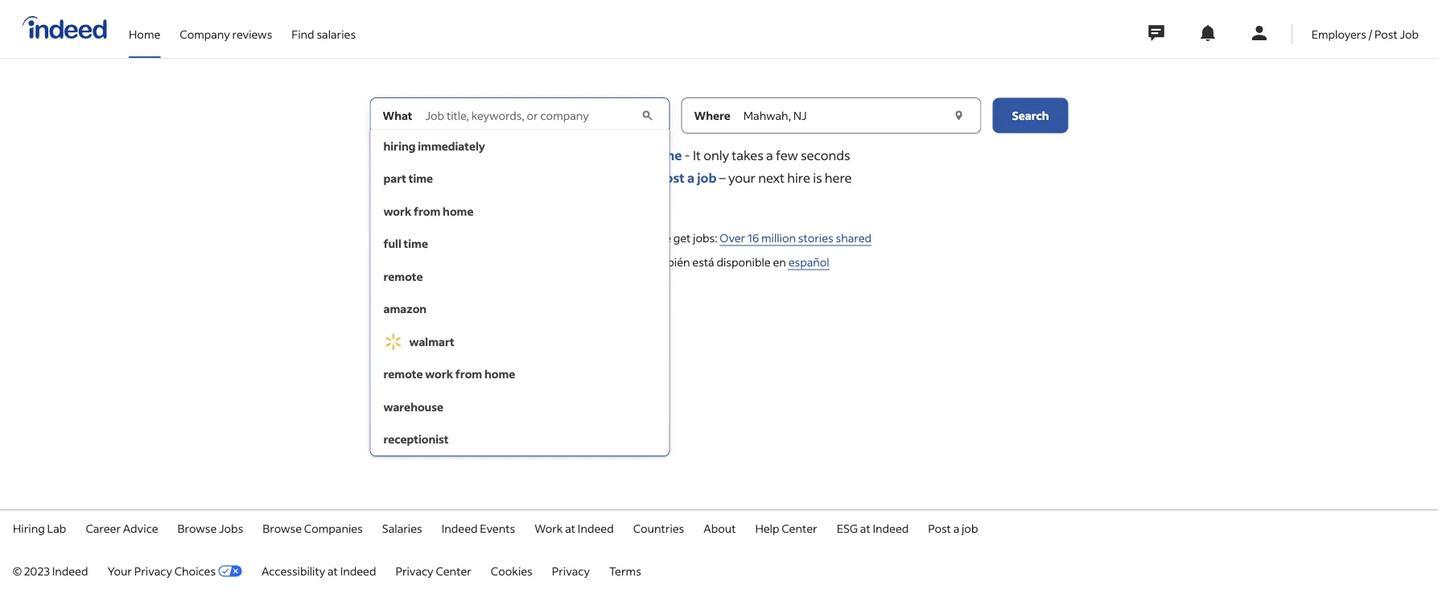 Task type: locate. For each thing, give the bounding box(es) containing it.
privacy right your
[[134, 564, 172, 578]]

suggestions list box
[[370, 130, 670, 456]]

0 vertical spatial time
[[409, 171, 433, 186]]

2 horizontal spatial at
[[861, 521, 871, 535]]

at right accessibility
[[328, 564, 338, 578]]

2 horizontal spatial post
[[1375, 27, 1398, 41]]

employers
[[1312, 27, 1367, 41]]

1 horizontal spatial browse
[[263, 521, 302, 535]]

0 vertical spatial your
[[605, 147, 634, 163]]

remote up amazon at the left bottom of page
[[384, 269, 423, 283]]

también
[[647, 255, 690, 269]]

salaries link
[[382, 521, 422, 535]]

here
[[825, 169, 852, 186]]

resume
[[636, 147, 682, 163]]

0 horizontal spatial center
[[436, 564, 472, 578]]

browse jobs link
[[178, 521, 243, 535]]

1 vertical spatial a
[[688, 169, 695, 186]]

1 vertical spatial post
[[575, 147, 602, 163]]

center right help
[[782, 521, 818, 535]]

browse left the jobs
[[178, 521, 217, 535]]

1 horizontal spatial from
[[456, 367, 482, 381]]

warehouse
[[384, 399, 444, 414]]

at right esg
[[861, 521, 871, 535]]

1 vertical spatial home
[[485, 367, 515, 381]]

employers:
[[586, 169, 655, 186]]

your next hire is here
[[729, 169, 852, 186]]

1 horizontal spatial center
[[782, 521, 818, 535]]

find salaries
[[292, 27, 356, 41]]

2 remote from the top
[[384, 367, 423, 381]]

0 horizontal spatial a
[[688, 169, 695, 186]]

home
[[443, 204, 474, 218], [485, 367, 515, 381]]

1 horizontal spatial work
[[425, 367, 453, 381]]

1 horizontal spatial privacy
[[396, 564, 434, 578]]

3 privacy from the left
[[552, 564, 590, 578]]

remote work from home
[[384, 367, 515, 381]]

esg at indeed link
[[837, 521, 909, 535]]

0 vertical spatial remote
[[384, 269, 423, 283]]

countries link
[[633, 521, 685, 535]]

What field
[[422, 98, 638, 133]]

0 horizontal spatial at
[[328, 564, 338, 578]]

-
[[685, 147, 691, 163]]

disponible
[[717, 255, 771, 269]]

your privacy choices link
[[107, 564, 242, 578]]

work from home
[[384, 204, 474, 218]]

get
[[674, 231, 691, 245]]

indeed down companies
[[340, 564, 376, 578]]

0 horizontal spatial post
[[575, 147, 602, 163]]

2 privacy from the left
[[396, 564, 434, 578]]

companies
[[304, 521, 363, 535]]

post right esg at indeed link on the bottom of page
[[929, 521, 951, 535]]

clear image
[[639, 107, 656, 124], [951, 107, 967, 124]]

hire
[[788, 169, 811, 186]]

español
[[789, 255, 830, 269]]

español link
[[789, 255, 830, 270]]

1 clear image from the left
[[639, 107, 656, 124]]

0 vertical spatial post
[[1375, 27, 1398, 41]]

browse up accessibility
[[263, 521, 302, 535]]

takes
[[732, 147, 764, 163]]

full time
[[384, 236, 428, 251]]

receptionist
[[384, 432, 449, 446]]

at right work
[[565, 521, 576, 535]]

2 horizontal spatial privacy
[[552, 564, 590, 578]]

help center
[[755, 521, 818, 535]]

hiring lab link
[[13, 521, 66, 535]]

indeed también está disponible en español
[[609, 255, 830, 269]]

part time
[[384, 171, 433, 186]]

post your resume link
[[575, 147, 682, 163]]

job
[[697, 169, 717, 186], [962, 521, 979, 535]]

find
[[292, 27, 314, 41]]

work down part
[[384, 204, 412, 218]]

time right part
[[409, 171, 433, 186]]

0 horizontal spatial your
[[605, 147, 634, 163]]

search
[[1012, 108, 1049, 123]]

clear image left search on the top
[[951, 107, 967, 124]]

1 vertical spatial time
[[404, 236, 428, 251]]

hiring
[[13, 521, 45, 535]]

privacy center
[[396, 564, 472, 578]]

16
[[748, 231, 759, 245]]

remote for remote
[[384, 269, 423, 283]]

0 vertical spatial center
[[782, 521, 818, 535]]

notifications unread count 0 image
[[1199, 23, 1218, 43]]

2023
[[24, 564, 50, 578]]

1 vertical spatial center
[[436, 564, 472, 578]]

clear element up resume
[[639, 107, 656, 124]]

jobs:
[[693, 231, 718, 245]]

2 vertical spatial a
[[954, 521, 960, 535]]

1 remote from the top
[[384, 269, 423, 283]]

account image
[[1250, 23, 1269, 43]]

1 privacy from the left
[[134, 564, 172, 578]]

walmart
[[409, 334, 455, 349]]

clear element left search on the top
[[951, 107, 967, 124]]

1 horizontal spatial clear image
[[951, 107, 967, 124]]

work down 'walmart'
[[425, 367, 453, 381]]

clear element
[[639, 107, 656, 124], [951, 107, 967, 124]]

countries
[[633, 521, 685, 535]]

1 vertical spatial your
[[729, 169, 756, 186]]

post up employers:
[[575, 147, 602, 163]]

browse jobs
[[178, 521, 243, 535]]

2 vertical spatial post
[[929, 521, 951, 535]]

1 horizontal spatial post
[[929, 521, 951, 535]]

None search field
[[370, 97, 1069, 456]]

accessibility at indeed
[[262, 564, 376, 578]]

esg
[[837, 521, 858, 535]]

0 vertical spatial job
[[697, 169, 717, 186]]

about
[[704, 521, 736, 535]]

seconds
[[801, 147, 851, 163]]

privacy down salaries link at left
[[396, 564, 434, 578]]

privacy for privacy link
[[552, 564, 590, 578]]

2 browse from the left
[[263, 521, 302, 535]]

0 horizontal spatial clear image
[[639, 107, 656, 124]]

0 vertical spatial a
[[767, 147, 774, 163]]

accessibility
[[262, 564, 325, 578]]

million
[[762, 231, 796, 245]]

/
[[1369, 27, 1373, 41]]

your privacy choices
[[107, 564, 216, 578]]

company reviews link
[[180, 0, 272, 55]]

your up employers:
[[605, 147, 634, 163]]

section
[[0, 222, 1439, 278]]

0 horizontal spatial browse
[[178, 521, 217, 535]]

only
[[704, 147, 730, 163]]

0 horizontal spatial home
[[443, 204, 474, 218]]

indeed helps people get jobs: over 16 million stories shared
[[567, 231, 872, 245]]

at
[[565, 521, 576, 535], [861, 521, 871, 535], [328, 564, 338, 578]]

choices
[[174, 564, 216, 578]]

career advice
[[86, 521, 158, 535]]

1 horizontal spatial at
[[565, 521, 576, 535]]

main content
[[0, 97, 1439, 456]]

2 clear element from the left
[[951, 107, 967, 124]]

your down 'takes'
[[729, 169, 756, 186]]

people
[[635, 231, 671, 245]]

1 vertical spatial remote
[[384, 367, 423, 381]]

shared
[[836, 231, 872, 245]]

clear image up resume
[[639, 107, 656, 124]]

advice
[[123, 521, 158, 535]]

0 horizontal spatial work
[[384, 204, 412, 218]]

time
[[409, 171, 433, 186], [404, 236, 428, 251]]

browse for browse jobs
[[178, 521, 217, 535]]

1 horizontal spatial clear element
[[951, 107, 967, 124]]

your
[[605, 147, 634, 163], [729, 169, 756, 186]]

0 horizontal spatial job
[[697, 169, 717, 186]]

privacy down work at indeed link
[[552, 564, 590, 578]]

work at indeed link
[[535, 521, 614, 535]]

amazon
[[384, 302, 427, 316]]

0 horizontal spatial from
[[414, 204, 441, 218]]

time right full
[[404, 236, 428, 251]]

1 horizontal spatial job
[[962, 521, 979, 535]]

post right /
[[1375, 27, 1398, 41]]

post inside main content
[[575, 147, 602, 163]]

walmart company results image
[[384, 332, 403, 351]]

1 clear element from the left
[[639, 107, 656, 124]]

clear element for what
[[639, 107, 656, 124]]

Where field
[[741, 98, 950, 133]]

post for post a job
[[929, 521, 951, 535]]

indeed left helps
[[567, 231, 603, 245]]

remote down walmart company results image
[[384, 367, 423, 381]]

1 horizontal spatial home
[[485, 367, 515, 381]]

2 horizontal spatial a
[[954, 521, 960, 535]]

time for part time
[[409, 171, 433, 186]]

over 16 million stories shared link
[[720, 231, 872, 246]]

0 horizontal spatial clear element
[[639, 107, 656, 124]]

a
[[767, 147, 774, 163], [688, 169, 695, 186], [954, 521, 960, 535]]

1 browse from the left
[[178, 521, 217, 535]]

full
[[384, 236, 402, 251]]

0 horizontal spatial privacy
[[134, 564, 172, 578]]

center down indeed events
[[436, 564, 472, 578]]

privacy
[[134, 564, 172, 578], [396, 564, 434, 578], [552, 564, 590, 578]]

2 clear image from the left
[[951, 107, 967, 124]]

post a job link
[[929, 521, 979, 535]]

clear image for what
[[639, 107, 656, 124]]

0 vertical spatial work
[[384, 204, 412, 218]]



Task type: vqa. For each thing, say whether or not it's contained in the screenshot.
Edit location text field
no



Task type: describe. For each thing, give the bounding box(es) containing it.
hiring immediately
[[384, 138, 485, 153]]

lab
[[47, 521, 66, 535]]

center for help center
[[782, 521, 818, 535]]

at for accessibility
[[328, 564, 338, 578]]

–
[[717, 169, 729, 186]]

hiring lab
[[13, 521, 66, 535]]

post a job
[[929, 521, 979, 535]]

0 vertical spatial home
[[443, 204, 474, 218]]

career advice link
[[86, 521, 158, 535]]

immediately
[[418, 138, 485, 153]]

section containing indeed helps people get jobs:
[[0, 222, 1439, 278]]

company reviews
[[180, 27, 272, 41]]

salaries
[[317, 27, 356, 41]]

esg at indeed
[[837, 521, 909, 535]]

company
[[180, 27, 230, 41]]

career
[[86, 521, 121, 535]]

main content containing post your resume
[[0, 97, 1439, 456]]

© 2023 indeed
[[13, 564, 88, 578]]

0 vertical spatial from
[[414, 204, 441, 218]]

employers: post a job link
[[586, 169, 717, 186]]

part
[[384, 171, 407, 186]]

find salaries link
[[292, 0, 356, 55]]

employers / post job
[[1312, 27, 1419, 41]]

indeed right 2023
[[52, 564, 88, 578]]

1 horizontal spatial your
[[729, 169, 756, 186]]

events
[[480, 521, 515, 535]]

work
[[535, 521, 563, 535]]

cookies
[[491, 564, 533, 578]]

over
[[720, 231, 746, 245]]

privacy for privacy center
[[396, 564, 434, 578]]

at for esg
[[861, 521, 871, 535]]

job
[[1400, 27, 1419, 41]]

1 vertical spatial job
[[962, 521, 979, 535]]

clear image for where
[[951, 107, 967, 124]]

help
[[755, 521, 780, 535]]

job inside main content
[[697, 169, 717, 186]]

jobs
[[219, 521, 243, 535]]

at for work
[[565, 521, 576, 535]]

post for post your resume - it only takes a few seconds
[[575, 147, 602, 163]]

next
[[759, 169, 785, 186]]

none search field containing what
[[370, 97, 1069, 456]]

your
[[107, 564, 132, 578]]

browse companies
[[263, 521, 363, 535]]

help center link
[[755, 521, 818, 535]]

helps
[[605, 231, 633, 245]]

1 horizontal spatial a
[[767, 147, 774, 163]]

1 vertical spatial work
[[425, 367, 453, 381]]

indeed left events
[[442, 521, 478, 535]]

employers: post a job
[[586, 169, 717, 186]]

accessibility at indeed link
[[262, 564, 376, 578]]

center for privacy center
[[436, 564, 472, 578]]

está
[[693, 255, 715, 269]]

privacy link
[[552, 564, 590, 578]]

hiring
[[384, 138, 416, 153]]

it
[[693, 147, 701, 163]]

indeed down helps
[[609, 255, 645, 269]]

about link
[[704, 521, 736, 535]]

where
[[694, 108, 731, 123]]

work at indeed
[[535, 521, 614, 535]]

remote for remote work from home
[[384, 367, 423, 381]]

reviews
[[232, 27, 272, 41]]

home
[[129, 27, 160, 41]]

terms
[[609, 564, 641, 578]]

clear element for where
[[951, 107, 967, 124]]

terms link
[[609, 564, 641, 578]]

©
[[13, 564, 22, 578]]

indeed right work
[[578, 521, 614, 535]]

browse for browse companies
[[263, 521, 302, 535]]

salaries
[[382, 521, 422, 535]]

indeed events
[[442, 521, 515, 535]]

home link
[[129, 0, 160, 55]]

privacy center link
[[396, 564, 472, 578]]

what
[[383, 108, 413, 123]]

messages unread count 0 image
[[1146, 17, 1167, 49]]

is
[[813, 169, 822, 186]]

en
[[773, 255, 786, 269]]

indeed events link
[[442, 521, 515, 535]]

post your resume - it only takes a few seconds
[[575, 147, 851, 163]]

1 vertical spatial from
[[456, 367, 482, 381]]

browse companies link
[[263, 521, 363, 535]]

time for full time
[[404, 236, 428, 251]]

post
[[657, 169, 685, 186]]

stories
[[799, 231, 834, 245]]

indeed right esg
[[873, 521, 909, 535]]



